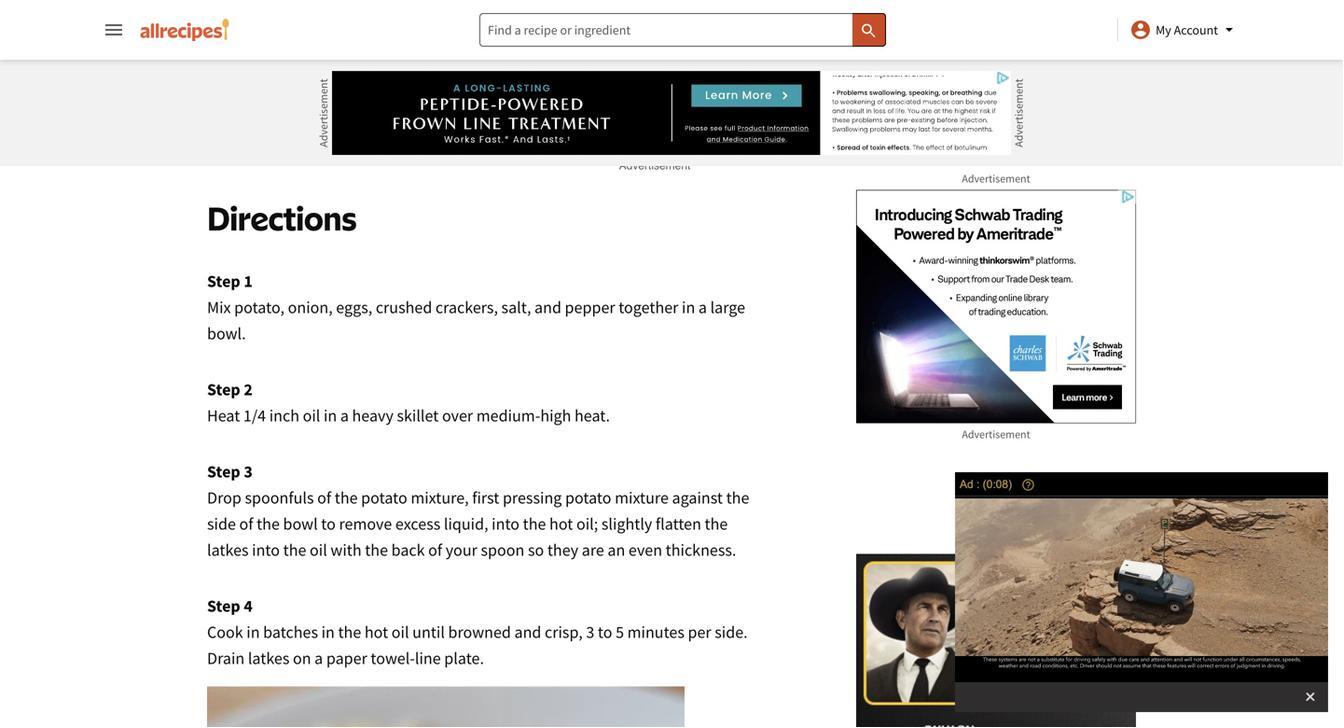 Task type: vqa. For each thing, say whether or not it's contained in the screenshot.
the food
no



Task type: describe. For each thing, give the bounding box(es) containing it.
1 vertical spatial advertisement region
[[857, 190, 1137, 423]]

1 vertical spatial of
[[239, 513, 253, 534]]

a inside mix potato, onion, eggs, crushed crackers, salt, and pepper together in a large bowl.
[[699, 297, 707, 318]]

ingredients
[[631, 32, 712, 49]]

in right cook
[[247, 622, 260, 643]]

crushed
[[376, 297, 432, 318]]

your
[[446, 539, 478, 560]]

my
[[1156, 21, 1172, 38]]

are
[[582, 539, 605, 560]]

over
[[442, 405, 473, 426]]

latkes inside drop spoonfuls of the potato mixture, first pressing potato mixture against the side of the bowl to remove excess liquid, into the hot oil; slightly flatten the latkes into the oil with the back of your spoon so they are an even thickness.
[[207, 539, 249, 560]]

hot inside drop spoonfuls of the potato mixture, first pressing potato mixture against the side of the bowl to remove excess liquid, into the hot oil; slightly flatten the latkes into the oil with the back of your spoon so they are an even thickness.
[[550, 513, 573, 534]]

salt,
[[502, 297, 531, 318]]

plate.
[[445, 648, 484, 669]]

directions
[[207, 198, 357, 238]]

2 vertical spatial of
[[428, 539, 443, 560]]

cook
[[207, 622, 243, 643]]

0 horizontal spatial into
[[252, 539, 280, 560]]

per
[[688, 622, 712, 643]]

on
[[293, 648, 311, 669]]

1 potato from the left
[[361, 487, 408, 508]]

large
[[711, 297, 746, 318]]

with
[[331, 539, 362, 560]]

back
[[392, 539, 425, 560]]

cart
[[707, 98, 731, 113]]

and inside mix potato, onion, eggs, crushed crackers, salt, and pepper together in a large bowl.
[[535, 297, 562, 318]]

2 vertical spatial advertisement region
[[857, 554, 1137, 727]]

the up thickness.
[[705, 513, 728, 534]]

remove
[[339, 513, 392, 534]]

3
[[586, 622, 595, 643]]

paper
[[327, 648, 368, 669]]

my account banner
[[0, 0, 1344, 727]]

caret_down image
[[1219, 19, 1241, 41]]

for
[[672, 54, 692, 71]]

home image
[[140, 19, 230, 41]]

towel-
[[371, 648, 415, 669]]

side.
[[715, 622, 748, 643]]

bowl.
[[207, 323, 246, 344]]

slightly
[[602, 513, 653, 534]]

1/4
[[244, 405, 266, 426]]

the down remove
[[365, 539, 388, 560]]

liquid,
[[444, 513, 489, 534]]

account image
[[1130, 19, 1153, 41]]

mix
[[207, 297, 231, 318]]

none search field inside my account banner
[[480, 13, 887, 47]]

oil;
[[577, 513, 598, 534]]

menu image
[[103, 19, 125, 41]]

oil inside cook in batches in the hot oil until browned and crisp, 3 to 5 minutes per side. drain latkes on a paper towel-line plate.
[[392, 622, 409, 643]]

minutes
[[628, 622, 685, 643]]

0 vertical spatial advertisement region
[[332, 71, 1012, 155]]

heat.
[[575, 405, 610, 426]]

the right against
[[727, 487, 750, 508]]

heavy
[[352, 405, 394, 426]]

eggs,
[[336, 297, 373, 318]]

the up remove
[[335, 487, 358, 508]]

search image
[[860, 21, 879, 40]]

potato,
[[234, 297, 285, 318]]

medium-
[[477, 405, 541, 426]]

high
[[541, 405, 572, 426]]

bowl
[[283, 513, 318, 534]]



Task type: locate. For each thing, give the bounding box(es) containing it.
1 vertical spatial and
[[515, 622, 542, 643]]

to right add
[[609, 98, 621, 113]]

in up paper
[[322, 622, 335, 643]]

0 vertical spatial of
[[317, 487, 331, 508]]

into up spoon
[[492, 513, 520, 534]]

my account
[[1156, 21, 1219, 38]]

$23.26
[[696, 54, 742, 71]]

ralphs logo image
[[625, 92, 703, 120]]

advertisement
[[619, 159, 691, 172]]

0 vertical spatial to
[[609, 98, 621, 113]]

a inside cook in batches in the hot oil until browned and crisp, 3 to 5 minutes per side. drain latkes on a paper towel-line plate.
[[315, 648, 323, 669]]

account
[[1175, 21, 1219, 38]]

oil right inch
[[303, 405, 320, 426]]

all
[[598, 32, 615, 49]]

the up so
[[523, 513, 546, 534]]

together
[[619, 297, 679, 318]]

mix potato, onion, eggs, crushed crackers, salt, and pepper together in a large bowl.
[[207, 297, 746, 344]]

2 potato from the left
[[566, 487, 612, 508]]

a left the heavy
[[340, 405, 349, 426]]

oil left 'with'
[[310, 539, 327, 560]]

to inside cook in batches in the hot oil until browned and crisp, 3 to 5 minutes per side. drain latkes on a paper towel-line plate.
[[598, 622, 613, 643]]

drop spoonfuls of the potato mixture, first pressing potato mixture against the side of the bowl to remove excess liquid, into the hot oil; slightly flatten the latkes into the oil with the back of your spoon so they are an even thickness.
[[207, 487, 750, 560]]

cook in batches in the hot oil until browned and crisp, 3 to 5 minutes per side. drain latkes on a paper towel-line plate.
[[207, 622, 748, 669]]

0 horizontal spatial potato
[[361, 487, 408, 508]]

in left the large
[[682, 297, 696, 318]]

latkes left the on
[[248, 648, 290, 669]]

the down 'spoonfuls'
[[257, 513, 280, 534]]

mixture,
[[411, 487, 469, 508]]

5
[[616, 622, 624, 643]]

excess
[[396, 513, 441, 534]]

0 horizontal spatial of
[[239, 513, 253, 534]]

0 horizontal spatial hot
[[365, 622, 388, 643]]

crackers,
[[436, 297, 498, 318]]

first
[[472, 487, 500, 508]]

a
[[699, 297, 707, 318], [340, 405, 349, 426], [315, 648, 323, 669]]

2 horizontal spatial a
[[699, 297, 707, 318]]

browned
[[448, 622, 511, 643]]

2 vertical spatial to
[[598, 622, 613, 643]]

an
[[608, 539, 626, 560]]

add to
[[580, 98, 621, 113]]

so
[[528, 539, 544, 560]]

0 vertical spatial a
[[699, 297, 707, 318]]

buy all 7 ingredients from this recipe for $23.26
[[566, 32, 742, 71]]

of
[[317, 487, 331, 508], [239, 513, 253, 534], [428, 539, 443, 560]]

heat 1/4 inch oil in a heavy skillet over medium-high heat.
[[207, 405, 610, 426]]

this
[[600, 54, 623, 71]]

hot inside cook in batches in the hot oil until browned and crisp, 3 to 5 minutes per side. drain latkes on a paper towel-line plate.
[[365, 622, 388, 643]]

and inside cook in batches in the hot oil until browned and crisp, 3 to 5 minutes per side. drain latkes on a paper towel-line plate.
[[515, 622, 542, 643]]

skillet
[[397, 405, 439, 426]]

thickness.
[[666, 539, 737, 560]]

and right salt, on the top left of page
[[535, 297, 562, 318]]

1 vertical spatial latkes
[[248, 648, 290, 669]]

of right side
[[239, 513, 253, 534]]

potato
[[361, 487, 408, 508], [566, 487, 612, 508]]

to
[[609, 98, 621, 113], [321, 513, 336, 534], [598, 622, 613, 643]]

1 vertical spatial a
[[340, 405, 349, 426]]

0 vertical spatial latkes
[[207, 539, 249, 560]]

they
[[548, 539, 579, 560]]

1 vertical spatial to
[[321, 513, 336, 534]]

a left the large
[[699, 297, 707, 318]]

in
[[682, 297, 696, 318], [324, 405, 337, 426], [247, 622, 260, 643], [322, 622, 335, 643]]

1 vertical spatial hot
[[365, 622, 388, 643]]

hot
[[550, 513, 573, 534], [365, 622, 388, 643]]

latkes down side
[[207, 539, 249, 560]]

into
[[492, 513, 520, 534], [252, 539, 280, 560]]

hot left oil;
[[550, 513, 573, 534]]

spoon
[[481, 539, 525, 560]]

recipe
[[627, 54, 668, 71]]

buy
[[566, 32, 594, 49]]

flatten
[[656, 513, 702, 534]]

even
[[629, 539, 663, 560]]

0 vertical spatial and
[[535, 297, 562, 318]]

of left your
[[428, 539, 443, 560]]

advertisement region
[[332, 71, 1012, 155], [857, 190, 1137, 423], [857, 554, 1137, 727]]

Find a recipe or ingredient text field
[[480, 13, 887, 47]]

to left 5
[[598, 622, 613, 643]]

mixture
[[615, 487, 669, 508]]

crisp,
[[545, 622, 583, 643]]

pressing
[[503, 487, 562, 508]]

close up view of potato latkes served with apple sauce in a white sauce cup on a white plate image
[[207, 686, 685, 727]]

None search field
[[480, 13, 887, 47]]

the
[[335, 487, 358, 508], [727, 487, 750, 508], [257, 513, 280, 534], [523, 513, 546, 534], [705, 513, 728, 534], [283, 539, 307, 560], [365, 539, 388, 560], [338, 622, 361, 643]]

against
[[672, 487, 723, 508]]

1 horizontal spatial a
[[340, 405, 349, 426]]

1 horizontal spatial of
[[317, 487, 331, 508]]

latkes
[[207, 539, 249, 560], [248, 648, 290, 669]]

and
[[535, 297, 562, 318], [515, 622, 542, 643]]

in left the heavy
[[324, 405, 337, 426]]

oil inside drop spoonfuls of the potato mixture, first pressing potato mixture against the side of the bowl to remove excess liquid, into the hot oil; slightly flatten the latkes into the oil with the back of your spoon so they are an even thickness.
[[310, 539, 327, 560]]

in inside mix potato, onion, eggs, crushed crackers, salt, and pepper together in a large bowl.
[[682, 297, 696, 318]]

7
[[619, 32, 627, 49]]

batches
[[263, 622, 318, 643]]

to inside drop spoonfuls of the potato mixture, first pressing potato mixture against the side of the bowl to remove excess liquid, into the hot oil; slightly flatten the latkes into the oil with the back of your spoon so they are an even thickness.
[[321, 513, 336, 534]]

1 horizontal spatial potato
[[566, 487, 612, 508]]

0 vertical spatial hot
[[550, 513, 573, 534]]

latkes inside cook in batches in the hot oil until browned and crisp, 3 to 5 minutes per side. drain latkes on a paper towel-line plate.
[[248, 648, 290, 669]]

inch
[[269, 405, 300, 426]]

0 vertical spatial into
[[492, 513, 520, 534]]

2 horizontal spatial of
[[428, 539, 443, 560]]

oil up towel-
[[392, 622, 409, 643]]

drain
[[207, 648, 245, 669]]

1 horizontal spatial into
[[492, 513, 520, 534]]

the down bowl on the bottom left
[[283, 539, 307, 560]]

of up bowl on the bottom left
[[317, 487, 331, 508]]

0 horizontal spatial a
[[315, 648, 323, 669]]

side
[[207, 513, 236, 534]]

1 horizontal spatial hot
[[550, 513, 573, 534]]

1 vertical spatial into
[[252, 539, 280, 560]]

line
[[415, 648, 441, 669]]

my account button
[[1130, 19, 1241, 41]]

potato up oil;
[[566, 487, 612, 508]]

into down 'spoonfuls'
[[252, 539, 280, 560]]

hot up towel-
[[365, 622, 388, 643]]

the up paper
[[338, 622, 361, 643]]

spoonfuls
[[245, 487, 314, 508]]

drop
[[207, 487, 242, 508]]

heat
[[207, 405, 240, 426]]

and left crisp,
[[515, 622, 542, 643]]

from
[[566, 54, 595, 71]]

oil
[[303, 405, 320, 426], [310, 539, 327, 560], [392, 622, 409, 643]]

add
[[580, 98, 605, 113]]

until
[[413, 622, 445, 643]]

pepper
[[565, 297, 616, 318]]

2 vertical spatial a
[[315, 648, 323, 669]]

potato up remove
[[361, 487, 408, 508]]

2 vertical spatial oil
[[392, 622, 409, 643]]

a right the on
[[315, 648, 323, 669]]

1 vertical spatial oil
[[310, 539, 327, 560]]

to right bowl on the bottom left
[[321, 513, 336, 534]]

onion,
[[288, 297, 333, 318]]

the inside cook in batches in the hot oil until browned and crisp, 3 to 5 minutes per side. drain latkes on a paper towel-line plate.
[[338, 622, 361, 643]]

0 vertical spatial oil
[[303, 405, 320, 426]]



